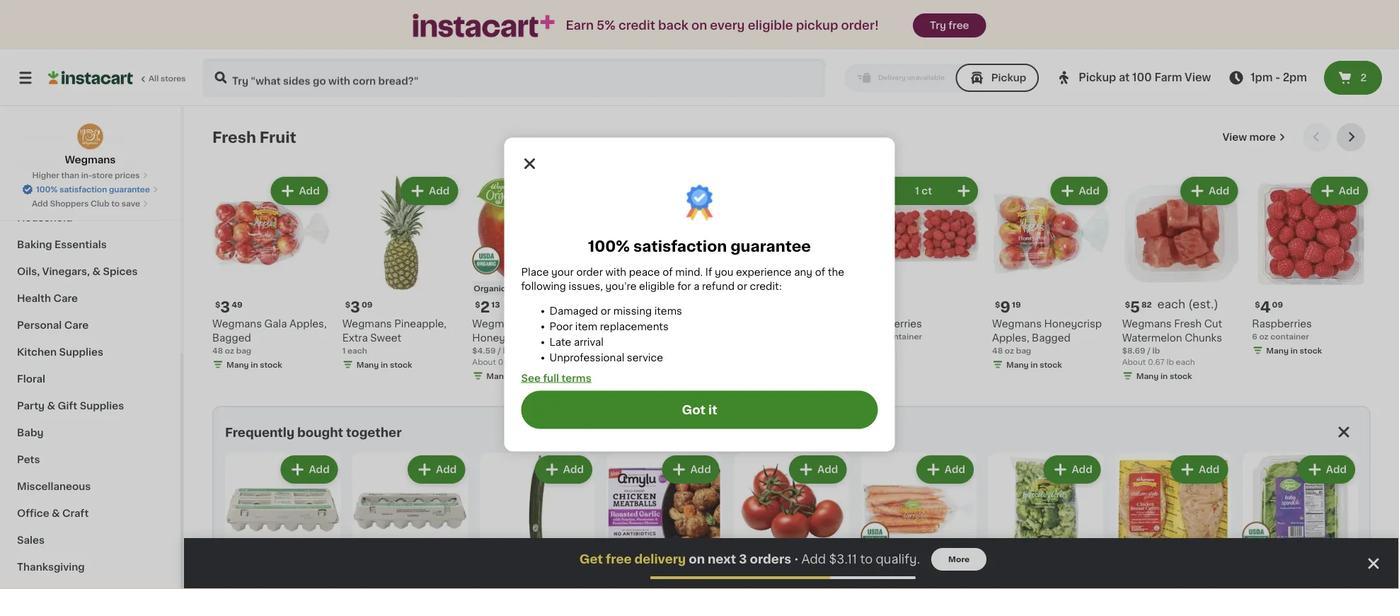 Task type: vqa. For each thing, say whether or not it's contained in the screenshot.
view pricing policy
no



Task type: locate. For each thing, give the bounding box(es) containing it.
wegmans inside wegmans pineapple, extra sweet 1 each
[[342, 319, 392, 329]]

1 horizontal spatial apples,
[[993, 333, 1030, 343]]

0 horizontal spatial apples,
[[290, 319, 327, 329]]

0 vertical spatial free
[[949, 21, 970, 30]]

(est.) for 2
[[537, 299, 567, 311]]

1 vertical spatial on
[[689, 554, 705, 566]]

apples down poor
[[533, 333, 567, 343]]

item carousel region containing each (est.)
[[225, 447, 1378, 590]]

guarantee up save at the top left of page
[[109, 186, 150, 194]]

0 vertical spatial goods
[[38, 105, 72, 115]]

or inside damaged or missing items poor item replacements late arrival unprofessional service
[[601, 306, 611, 316]]

1 down extra
[[342, 347, 346, 355]]

if
[[706, 267, 712, 277]]

raspberries
[[862, 319, 922, 329], [1253, 319, 1312, 329]]

credit
[[619, 19, 655, 32]]

0 horizontal spatial 3
[[220, 300, 230, 315]]

1 left ct
[[915, 186, 920, 196]]

$ 3 09
[[345, 300, 373, 315]]

0 vertical spatial 1
[[915, 186, 920, 196]]

lb down replacements on the left bottom
[[648, 358, 655, 366]]

0 vertical spatial item carousel region
[[212, 123, 1371, 395]]

care down vinegars,
[[53, 294, 78, 304]]

pets
[[17, 455, 40, 465]]

on
[[692, 19, 707, 32], [689, 554, 705, 566]]

about 0.42 lbs final cost by weight
[[624, 208, 703, 229]]

apples, for 3
[[290, 319, 327, 329]]

bagged inside wegmans gala apples, bagged 48 oz bag
[[212, 333, 251, 343]]

mind.
[[676, 267, 703, 277]]

breakfast
[[17, 186, 66, 196]]

79
[[877, 577, 887, 585], [1262, 577, 1272, 585]]

wegmans down $ 9 19
[[993, 319, 1042, 329]]

to inside treatment tracker modal dialog
[[860, 554, 873, 566]]

100% satisfaction guarantee button
[[22, 181, 158, 195]]

each (est.) inside $2.13 each (estimated) element
[[506, 299, 567, 311]]

of left mind.
[[663, 267, 673, 277]]

each inside wegmans fresh cut watermelon chunks $8.69 / lb about 0.67 lb each
[[1176, 358, 1196, 366]]

1 / from the left
[[627, 347, 631, 355]]

0 horizontal spatial organic
[[474, 285, 506, 292]]

0 horizontal spatial raspberries
[[862, 319, 922, 329]]

0 vertical spatial apples,
[[290, 319, 327, 329]]

poor
[[550, 322, 573, 332]]

0 horizontal spatial apples
[[533, 333, 567, 343]]

view left more at top
[[1223, 132, 1247, 142]]

many in stock down wegmans gala apples, bagged 48 oz bag
[[227, 361, 282, 369]]

wegmans inside the wegmans sugar bee apples $3.49 / lb about 0.42 lb each
[[602, 319, 652, 329]]

1 vertical spatial guarantee
[[731, 239, 811, 254]]

order
[[577, 267, 603, 277]]

raspberries down $ 4 09
[[1253, 319, 1312, 329]]

48 down the you're
[[618, 301, 629, 309]]

(est.) inside the $3.05 each (estimated) element
[[800, 575, 830, 587]]

goods inside canned goods & soups link
[[60, 159, 94, 169]]

goods
[[38, 105, 72, 115], [60, 159, 94, 169]]

product group containing 9
[[993, 174, 1111, 374]]

pickup inside button
[[992, 73, 1027, 83]]

2 horizontal spatial 48
[[993, 347, 1003, 355]]

apples, inside wegmans honeycrisp apples, bagged 48 oz bag
[[993, 333, 1030, 343]]

organic right $3.11
[[862, 561, 895, 569]]

container inside raspberries 6 oz container
[[1271, 333, 1309, 341]]

1 horizontal spatial organic
[[524, 319, 564, 329]]

0 vertical spatial on
[[692, 19, 707, 32]]

100% down 'higher'
[[36, 186, 58, 194]]

see
[[521, 373, 541, 383]]

$ 9 19
[[995, 300, 1021, 315]]

0 vertical spatial 2
[[1361, 73, 1367, 83]]

item carousel region
[[212, 123, 1371, 395], [225, 447, 1378, 590]]

many in stock down 0.67
[[1137, 372, 1193, 380]]

0 horizontal spatial 29
[[499, 577, 509, 585]]

container
[[884, 333, 922, 341], [1271, 333, 1309, 341]]

(est.) up cut
[[1189, 299, 1219, 311]]

2 inside button
[[1361, 73, 1367, 83]]

1 horizontal spatial eligible
[[748, 19, 793, 32]]

you
[[715, 267, 734, 277]]

1 apples from the left
[[602, 333, 637, 343]]

raspberries for raspberries 12 oz container
[[862, 319, 922, 329]]

earn
[[566, 19, 594, 32]]

instacart logo image
[[48, 69, 133, 86]]

wegmans
[[65, 155, 116, 165], [212, 319, 262, 329], [342, 319, 392, 329], [602, 319, 652, 329], [993, 319, 1042, 329], [1123, 319, 1172, 329], [472, 319, 522, 329]]

satisfaction down higher than in-store prices
[[60, 186, 107, 194]]

guarantee inside "button"
[[109, 186, 150, 194]]

apples inside wegmans organic honeycrisp apples $4.59 / lb about 0.46 lb each
[[533, 333, 567, 343]]

(est.) down $3.11
[[800, 575, 830, 587]]

0 vertical spatial satisfaction
[[60, 186, 107, 194]]

about down the $3.49
[[602, 358, 626, 366]]

1 horizontal spatial or
[[737, 281, 748, 291]]

0 horizontal spatial free
[[606, 554, 632, 566]]

fresh
[[212, 130, 256, 145], [1175, 319, 1202, 329]]

many for wegmans honeycrisp apples, bagged
[[1007, 361, 1029, 369]]

each right 82
[[1158, 299, 1186, 311]]

each (est.) down •
[[770, 575, 830, 587]]

1 vertical spatial 100% satisfaction guarantee
[[588, 239, 811, 254]]

1 horizontal spatial 3
[[350, 300, 360, 315]]

1 horizontal spatial bag
[[1016, 347, 1032, 355]]

1 vertical spatial free
[[606, 554, 632, 566]]

0 horizontal spatial of
[[663, 267, 673, 277]]

2 horizontal spatial /
[[1148, 347, 1151, 355]]

3 / from the left
[[498, 347, 501, 355]]

a
[[694, 281, 700, 291]]

many down raspberries 6 oz container
[[1267, 347, 1289, 355]]

1 horizontal spatial /
[[627, 347, 631, 355]]

3 up extra
[[350, 300, 360, 315]]

pineapple,
[[394, 319, 447, 329]]

1 vertical spatial view
[[1223, 132, 1247, 142]]

1 horizontal spatial honeycrisp
[[1045, 319, 1102, 329]]

wegmans for wegmans sugar bee apples $3.49 / lb about 0.42 lb each
[[602, 319, 652, 329]]

many in stock down wegmans honeycrisp apples, bagged 48 oz bag
[[1007, 361, 1063, 369]]

each (est.) down following
[[506, 299, 567, 311]]

0 vertical spatial 100%
[[36, 186, 58, 194]]

1 container from the left
[[884, 333, 922, 341]]

1 horizontal spatial pickup
[[1079, 73, 1117, 83]]

soups
[[107, 159, 139, 169]]

wegmans up watermelon
[[1123, 319, 1172, 329]]

all stores
[[149, 75, 186, 82]]

/pkg (est.)
[[1151, 575, 1210, 587]]

48 down 9
[[993, 347, 1003, 355]]

48 down "$ 3 49"
[[212, 347, 223, 355]]

& up store on the top
[[96, 159, 104, 169]]

eligible right every
[[748, 19, 793, 32]]

add
[[299, 186, 320, 196], [429, 186, 450, 196], [1079, 186, 1100, 196], [1209, 186, 1230, 196], [1339, 186, 1360, 196], [32, 200, 48, 208], [309, 465, 330, 475], [436, 465, 457, 475], [563, 465, 584, 475], [691, 465, 711, 475], [818, 465, 838, 475], [945, 465, 966, 475], [1072, 465, 1093, 475], [1199, 465, 1220, 475], [1327, 465, 1347, 475], [802, 554, 826, 566]]

farm
[[1155, 73, 1183, 83]]

add inside treatment tracker modal dialog
[[802, 554, 826, 566]]

2 29 from the left
[[499, 577, 509, 585]]

2 bagged from the left
[[1032, 333, 1071, 343]]

next
[[708, 554, 736, 566]]

free inside treatment tracker modal dialog
[[606, 554, 632, 566]]

container right 12
[[884, 333, 922, 341]]

2 bag from the left
[[1016, 347, 1032, 355]]

fresh down $5.82 each (estimated) element
[[1175, 319, 1202, 329]]

1 horizontal spatial 100%
[[588, 239, 630, 254]]

100% satisfaction guarantee dialog
[[504, 138, 895, 452]]

together
[[346, 427, 402, 439]]

item carousel region inside frequently bought together section
[[225, 447, 1378, 590]]

2 vertical spatial 1
[[342, 347, 346, 355]]

$ inside $ 1 48
[[605, 301, 610, 309]]

oz down $ 9 19
[[1005, 347, 1014, 355]]

(est.) inside $2.13 each (estimated) element
[[537, 299, 567, 311]]

organic inside wegmans organic honeycrisp apples $4.59 / lb about 0.46 lb each
[[524, 319, 564, 329]]

each down extra
[[348, 347, 367, 355]]

3 for wegmans gala apples, bagged
[[220, 300, 230, 315]]

bag inside wegmans gala apples, bagged 48 oz bag
[[236, 347, 251, 355]]

(est.) inside $5.82 each (estimated) element
[[1189, 299, 1219, 311]]

fruit
[[260, 130, 296, 145]]

/ up 0.46
[[498, 347, 501, 355]]

0 horizontal spatial 48
[[212, 347, 223, 355]]

stock down wegmans fresh cut watermelon chunks $8.69 / lb about 0.67 lb each on the right bottom of the page
[[1170, 372, 1193, 380]]

wegmans for wegmans
[[65, 155, 116, 165]]

to right $3.11
[[860, 554, 873, 566]]

or left credit:
[[737, 281, 748, 291]]

service type group
[[845, 64, 1039, 92]]

0 horizontal spatial or
[[601, 306, 611, 316]]

many in stock
[[1267, 347, 1323, 355], [227, 361, 282, 369], [357, 361, 412, 369], [1007, 361, 1063, 369], [1137, 372, 1193, 380], [487, 372, 542, 380]]

product group containing /pkg (est.)
[[1115, 453, 1231, 590]]

0 vertical spatial honeycrisp
[[1045, 319, 1102, 329]]

0 horizontal spatial 0.42
[[628, 358, 646, 366]]

get
[[580, 554, 603, 566]]

1 ct
[[915, 186, 932, 196]]

0 horizontal spatial bagged
[[212, 333, 251, 343]]

honeycrisp inside wegmans organic honeycrisp apples $4.59 / lb about 0.46 lb each
[[472, 333, 530, 343]]

0.42 inside the wegmans sugar bee apples $3.49 / lb about 0.42 lb each
[[628, 358, 646, 366]]

2 vertical spatial organic
[[862, 561, 895, 569]]

49
[[232, 301, 243, 309]]

2 right 2pm
[[1361, 73, 1367, 83]]

many for wegmans pineapple, extra sweet
[[357, 361, 379, 369]]

in
[[1291, 347, 1298, 355], [251, 361, 258, 369], [381, 361, 388, 369], [1031, 361, 1038, 369], [1161, 372, 1168, 380], [511, 372, 518, 380]]

(est.)
[[666, 299, 696, 311], [1189, 299, 1219, 311], [537, 299, 567, 311], [800, 575, 830, 587], [1180, 575, 1210, 587]]

miscellaneous link
[[8, 474, 172, 501]]

fresh fruit
[[212, 130, 296, 145]]

1 bagged from the left
[[212, 333, 251, 343]]

many in stock for gala
[[227, 361, 282, 369]]

household
[[17, 213, 73, 223]]

1 vertical spatial care
[[64, 321, 89, 331]]

1 horizontal spatial fresh
[[1175, 319, 1202, 329]]

many down wegmans honeycrisp apples, bagged 48 oz bag
[[1007, 361, 1029, 369]]

1 horizontal spatial 2
[[1361, 73, 1367, 83]]

48 inside wegmans honeycrisp apples, bagged 48 oz bag
[[993, 347, 1003, 355]]

pickup inside popup button
[[1079, 73, 1117, 83]]

oz inside raspberries 6 oz container
[[1260, 333, 1269, 341]]

see full terms link
[[521, 373, 592, 383]]

in-
[[81, 172, 92, 179]]

2 horizontal spatial 3
[[739, 554, 747, 566]]

each inside wegmans organic honeycrisp apples $4.59 / lb about 0.46 lb each
[[527, 358, 546, 366]]

organic
[[474, 285, 506, 292], [524, 319, 564, 329], [862, 561, 895, 569]]

1 vertical spatial organic
[[524, 319, 564, 329]]

wegmans for wegmans gala apples, bagged 48 oz bag
[[212, 319, 262, 329]]

product group containing 5
[[1123, 174, 1241, 385]]

(est.) down following
[[537, 299, 567, 311]]

product group containing 1
[[602, 174, 721, 381]]

goods inside dry goods & pasta link
[[38, 105, 72, 115]]

stock
[[1300, 347, 1323, 355], [260, 361, 282, 369], [390, 361, 412, 369], [1040, 361, 1063, 369], [1170, 372, 1193, 380], [520, 372, 542, 380]]

free right the try
[[949, 21, 970, 30]]

treatment tracker modal dialog
[[184, 539, 1400, 590]]

1 horizontal spatial container
[[1271, 333, 1309, 341]]

container inside raspberries 12 oz container
[[884, 333, 922, 341]]

in down 0.46
[[511, 372, 518, 380]]

thanksgiving
[[17, 563, 85, 573]]

2 raspberries from the left
[[1253, 319, 1312, 329]]

1 horizontal spatial bagged
[[1032, 333, 1071, 343]]

0 horizontal spatial /
[[498, 347, 501, 355]]

order!
[[841, 19, 879, 32]]

0 horizontal spatial 1
[[342, 347, 346, 355]]

container right 6
[[1271, 333, 1309, 341]]

1 horizontal spatial apples
[[602, 333, 637, 343]]

wegmans fresh cut watermelon chunks $8.69 / lb about 0.67 lb each
[[1123, 319, 1223, 366]]

5%
[[597, 19, 616, 32]]

0 vertical spatial to
[[111, 200, 120, 208]]

1 horizontal spatial of
[[815, 267, 826, 277]]

(est.) inside $1.48 each (estimated) element
[[666, 299, 696, 311]]

product group
[[212, 174, 331, 374], [342, 174, 461, 374], [602, 174, 721, 381], [862, 174, 981, 342], [993, 174, 1111, 374], [1123, 174, 1241, 385], [1253, 174, 1371, 359], [225, 453, 341, 590], [352, 453, 468, 590], [480, 453, 595, 590], [607, 453, 723, 590], [734, 453, 850, 590], [861, 453, 977, 590], [988, 453, 1104, 590], [1115, 453, 1231, 590], [1243, 453, 1359, 590]]

$ 2 13
[[475, 300, 500, 315]]

1 vertical spatial goods
[[60, 159, 94, 169]]

wegmans sugar bee apples $3.49 / lb about 0.42 lb each
[[602, 319, 705, 366]]

0 horizontal spatial guarantee
[[109, 186, 150, 194]]

got
[[682, 404, 706, 416]]

wegmans inside wegmans gala apples, bagged 48 oz bag
[[212, 319, 262, 329]]

/ inside the wegmans sugar bee apples $3.49 / lb about 0.42 lb each
[[627, 347, 631, 355]]

apples for organic
[[533, 333, 567, 343]]

0 horizontal spatial fresh
[[212, 130, 256, 145]]

2 horizontal spatial 1
[[915, 186, 920, 196]]

container for raspberries 6 oz container
[[1271, 333, 1309, 341]]

& left sauces
[[82, 132, 91, 142]]

baking essentials
[[17, 240, 107, 250]]

0 horizontal spatial 100%
[[36, 186, 58, 194]]

wegmans inside wegmans honeycrisp apples, bagged 48 oz bag
[[993, 319, 1042, 329]]

1 vertical spatial 1
[[610, 300, 617, 315]]

stock for 6
[[1300, 347, 1323, 355]]

2 / from the left
[[1148, 347, 1151, 355]]

(est.) down 'for'
[[666, 299, 696, 311]]

stores
[[161, 75, 186, 82]]

0.42 up by
[[661, 208, 679, 216]]

1 horizontal spatial 100% satisfaction guarantee
[[588, 239, 811, 254]]

1 horizontal spatial 79
[[1262, 577, 1272, 585]]

1 horizontal spatial guarantee
[[731, 239, 811, 254]]

apples, down $ 9 19
[[993, 333, 1030, 343]]

container for raspberries 12 oz container
[[884, 333, 922, 341]]

wegmans inside wegmans fresh cut watermelon chunks $8.69 / lb about 0.67 lb each
[[1123, 319, 1172, 329]]

None search field
[[202, 58, 826, 98]]

or left missing in the left bottom of the page
[[601, 306, 611, 316]]

1 vertical spatial fresh
[[1175, 319, 1202, 329]]

many
[[1267, 347, 1289, 355], [227, 361, 249, 369], [357, 361, 379, 369], [1007, 361, 1029, 369], [1137, 372, 1159, 380], [487, 372, 509, 380]]

satisfaction down weight
[[634, 239, 727, 254]]

0 horizontal spatial eligible
[[639, 281, 675, 291]]

wegmans link
[[65, 123, 116, 167]]

many in stock down raspberries 6 oz container
[[1267, 347, 1323, 355]]

0 horizontal spatial view
[[1185, 73, 1211, 83]]

pickup button
[[956, 64, 1039, 92]]

organic up 13
[[474, 285, 506, 292]]

0 horizontal spatial 100% satisfaction guarantee
[[36, 186, 150, 194]]

apples, right gala
[[290, 319, 327, 329]]

lbs
[[681, 208, 693, 216]]

0 horizontal spatial pickup
[[992, 73, 1027, 83]]

free up 59
[[606, 554, 632, 566]]

2pm
[[1283, 73, 1308, 83]]

0 horizontal spatial 79
[[877, 577, 887, 585]]

fresh inside wegmans fresh cut watermelon chunks $8.69 / lb about 0.67 lb each
[[1175, 319, 1202, 329]]

3 right "next"
[[739, 554, 747, 566]]

bag
[[236, 347, 251, 355], [1016, 347, 1032, 355]]

more
[[949, 556, 970, 564]]

cut
[[1205, 319, 1223, 329]]

ct
[[922, 186, 932, 196]]

$ 1 48
[[605, 300, 629, 315]]

(est.) inside $9.65 per package (estimated) "element"
[[1180, 575, 1210, 587]]

1 vertical spatial or
[[601, 306, 611, 316]]

each (est.) up sugar at the bottom left of the page
[[635, 299, 696, 311]]

personal
[[17, 321, 62, 331]]

2 apples from the left
[[533, 333, 567, 343]]

2 left 13
[[480, 300, 490, 315]]

apples, inside wegmans gala apples, bagged 48 oz bag
[[290, 319, 327, 329]]

$2.13 each (estimated) element
[[472, 299, 591, 317]]

about down $4.59
[[472, 358, 496, 366]]

1 horizontal spatial free
[[949, 21, 970, 30]]

items
[[655, 306, 682, 316]]

0 vertical spatial 100% satisfaction guarantee
[[36, 186, 150, 194]]

extra
[[342, 333, 368, 343]]

in down wegmans honeycrisp apples, bagged 48 oz bag
[[1031, 361, 1038, 369]]

0 vertical spatial or
[[737, 281, 748, 291]]

each (est.) inside $1.48 each (estimated) element
[[635, 299, 696, 311]]

bag inside wegmans honeycrisp apples, bagged 48 oz bag
[[1016, 347, 1032, 355]]

in down 0.67
[[1161, 372, 1168, 380]]

many in stock for 6
[[1267, 347, 1323, 355]]

1 raspberries from the left
[[862, 319, 922, 329]]

supplies
[[59, 348, 103, 358], [80, 401, 124, 411]]

$1.48 each (estimated) element
[[602, 299, 721, 317]]

(est.) right '/pkg'
[[1180, 575, 1210, 587]]

each right 13
[[506, 299, 534, 311]]

2 horizontal spatial organic
[[862, 561, 895, 569]]

each down sugar at the bottom left of the page
[[657, 358, 676, 366]]

$ inside $ 5 82
[[1125, 301, 1131, 309]]

1 horizontal spatial satisfaction
[[634, 239, 727, 254]]

48
[[618, 301, 629, 309], [212, 347, 223, 355], [993, 347, 1003, 355]]

view right farm
[[1185, 73, 1211, 83]]

in for pineapple,
[[381, 361, 388, 369]]

of
[[663, 267, 673, 277], [815, 267, 826, 277]]

bagged for 3
[[212, 333, 251, 343]]

0 horizontal spatial satisfaction
[[60, 186, 107, 194]]

goods up condiments
[[38, 105, 72, 115]]

main content
[[184, 106, 1400, 590]]

2
[[1361, 73, 1367, 83], [480, 300, 490, 315]]

wegmans inside wegmans organic honeycrisp apples $4.59 / lb about 0.46 lb each
[[472, 319, 522, 329]]

main content containing fresh fruit
[[184, 106, 1400, 590]]

65
[[1135, 577, 1146, 585]]

$8.69
[[1123, 347, 1146, 355]]

1 vertical spatial to
[[860, 554, 873, 566]]

0 vertical spatial care
[[53, 294, 78, 304]]

apples inside the wegmans sugar bee apples $3.49 / lb about 0.42 lb each
[[602, 333, 637, 343]]

0 vertical spatial view
[[1185, 73, 1211, 83]]

100% up with
[[588, 239, 630, 254]]

$ inside $ 9 19
[[995, 301, 1001, 309]]

about inside wegmans fresh cut watermelon chunks $8.69 / lb about 0.67 lb each
[[1123, 358, 1146, 366]]

1 79 from the left
[[877, 577, 887, 585]]

health care
[[17, 294, 78, 304]]

1 horizontal spatial 48
[[618, 301, 629, 309]]

/ inside wegmans organic honeycrisp apples $4.59 / lb about 0.46 lb each
[[498, 347, 501, 355]]

100% satisfaction guarantee up add shoppers club to save link
[[36, 186, 150, 194]]

on right the back
[[692, 19, 707, 32]]

in down 'sweet'
[[381, 361, 388, 369]]

each inside $2.13 each (estimated) element
[[506, 299, 534, 311]]

1 vertical spatial 0.42
[[628, 358, 646, 366]]

on left "next"
[[689, 554, 705, 566]]

1 horizontal spatial to
[[860, 554, 873, 566]]

0 vertical spatial 0.42
[[661, 208, 679, 216]]

cost
[[646, 221, 663, 229]]

1 bag from the left
[[236, 347, 251, 355]]

each inside the wegmans sugar bee apples $3.49 / lb about 0.42 lb each
[[657, 358, 676, 366]]

about inside about 0.42 lbs final cost by weight
[[635, 208, 659, 216]]

of left the
[[815, 267, 826, 277]]

to left save at the top left of page
[[111, 200, 120, 208]]

1 vertical spatial item carousel region
[[225, 447, 1378, 590]]

all
[[149, 75, 159, 82]]

2 of from the left
[[815, 267, 826, 277]]

raspberries up 12
[[862, 319, 922, 329]]

each (est.) inside $5.82 each (estimated) element
[[1158, 299, 1219, 311]]

supplies up baby link
[[80, 401, 124, 411]]

0 horizontal spatial 2
[[480, 300, 490, 315]]

each (est.) for 1
[[635, 299, 696, 311]]

wegmans down "$ 3 49"
[[212, 319, 262, 329]]

48 inside wegmans gala apples, bagged 48 oz bag
[[212, 347, 223, 355]]

many down 0.46
[[487, 372, 509, 380]]

organic inside frequently bought together section
[[862, 561, 895, 569]]

lb up 0.46
[[503, 347, 511, 355]]

/ down watermelon
[[1148, 347, 1151, 355]]

1 down the you're
[[610, 300, 617, 315]]

0.42 down replacements on the left bottom
[[628, 358, 646, 366]]

care
[[53, 294, 78, 304], [64, 321, 89, 331]]

stock for honeycrisp
[[1040, 361, 1063, 369]]

oz right 12
[[873, 333, 882, 341]]

0 horizontal spatial to
[[111, 200, 120, 208]]

by
[[665, 221, 675, 229]]

1 vertical spatial eligible
[[639, 281, 675, 291]]

each up see
[[527, 358, 546, 366]]

/ for sugar
[[627, 347, 631, 355]]

stock down wegmans honeycrisp apples, bagged 48 oz bag
[[1040, 361, 1063, 369]]

3 left 49
[[220, 300, 230, 315]]

with loyalty card price $4.59. original price $6.89. element
[[607, 575, 723, 590]]

2 container from the left
[[1271, 333, 1309, 341]]

$ inside with loyalty card price $4.59. original price $6.89. element
[[610, 577, 615, 585]]

each up replacements on the left bottom
[[635, 299, 663, 311]]

$3.49
[[602, 347, 626, 355]]

try free
[[930, 21, 970, 30]]

0 vertical spatial fresh
[[212, 130, 256, 145]]

0 horizontal spatial bag
[[236, 347, 251, 355]]

you're
[[606, 281, 637, 291]]

or inside place your order with peace of mind. if you experience any of the following issues, you're eligible for a refund or credit:
[[737, 281, 748, 291]]

(est.) for 5
[[1189, 299, 1219, 311]]

lb right 0.46
[[518, 358, 525, 366]]

many in stock down 'sweet'
[[357, 361, 412, 369]]

shoppers
[[50, 200, 89, 208]]

all stores link
[[48, 58, 187, 98]]

oz down "$ 3 49"
[[225, 347, 234, 355]]

oz right 6
[[1260, 333, 1269, 341]]

1 vertical spatial honeycrisp
[[472, 333, 530, 343]]

100% satisfaction guarantee down weight
[[588, 239, 811, 254]]

0 vertical spatial guarantee
[[109, 186, 150, 194]]

each right 0.67
[[1176, 358, 1196, 366]]

bagged inside wegmans honeycrisp apples, bagged 48 oz bag
[[1032, 333, 1071, 343]]

party
[[17, 401, 45, 411]]

1 horizontal spatial 0.42
[[661, 208, 679, 216]]

bag down $ 9 19
[[1016, 347, 1032, 355]]

many down extra
[[357, 361, 379, 369]]

party & gift supplies
[[17, 401, 124, 411]]

1 horizontal spatial raspberries
[[1253, 319, 1312, 329]]

honeycrisp
[[1045, 319, 1102, 329], [472, 333, 530, 343]]

1 vertical spatial satisfaction
[[634, 239, 727, 254]]

0 horizontal spatial container
[[884, 333, 922, 341]]

1 horizontal spatial 29
[[1008, 577, 1018, 585]]

fresh left fruit
[[212, 130, 256, 145]]

raspberries for raspberries 6 oz container
[[1253, 319, 1312, 329]]

1 of from the left
[[663, 267, 673, 277]]

in down wegmans gala apples, bagged 48 oz bag
[[251, 361, 258, 369]]

supplies down personal care link
[[59, 348, 103, 358]]

1 vertical spatial 2
[[480, 300, 490, 315]]

in for gala
[[251, 361, 258, 369]]



Task type: describe. For each thing, give the bounding box(es) containing it.
about inside wegmans organic honeycrisp apples $4.59 / lb about 0.46 lb each
[[472, 358, 496, 366]]

(est.) for 1
[[666, 299, 696, 311]]

bought
[[297, 427, 343, 439]]

48 for 3
[[212, 347, 223, 355]]

& left craft
[[52, 509, 60, 519]]

prices
[[115, 172, 140, 179]]

oz inside wegmans gala apples, bagged 48 oz bag
[[225, 347, 234, 355]]

2 inside item carousel region
[[480, 300, 490, 315]]

$ 3 49
[[215, 300, 243, 315]]

on inside treatment tracker modal dialog
[[689, 554, 705, 566]]

missing
[[614, 306, 652, 316]]

free for try
[[949, 21, 970, 30]]

oils, vinegars, & spices link
[[8, 258, 172, 285]]

higher than in-store prices link
[[32, 170, 148, 181]]

personal care link
[[8, 312, 172, 339]]

$5.82 each (estimated) element
[[1123, 299, 1241, 317]]

stock for pineapple,
[[390, 361, 412, 369]]

unprofessional
[[550, 353, 625, 363]]

3 inside treatment tracker modal dialog
[[739, 554, 747, 566]]

each inside $1.48 each (estimated) element
[[635, 299, 663, 311]]

09 inside $ 3 09
[[362, 301, 373, 309]]

-
[[1276, 73, 1281, 83]]

4
[[1261, 300, 1271, 315]]

experience
[[736, 267, 792, 277]]

the
[[828, 267, 845, 277]]

13
[[491, 301, 500, 309]]

many down 0.67
[[1137, 372, 1159, 380]]

100% satisfaction guarantee inside dialog
[[588, 239, 811, 254]]

$ 4 09
[[1255, 300, 1284, 315]]

many for wegmans gala apples, bagged
[[227, 361, 249, 369]]

$ inside $ 2 13
[[475, 301, 480, 309]]

each (est.) for 5
[[1158, 299, 1219, 311]]

100% satisfaction guarantee inside "button"
[[36, 186, 150, 194]]

6
[[1253, 333, 1258, 341]]

view inside popup button
[[1185, 73, 1211, 83]]

frequently bought together section
[[212, 406, 1378, 590]]

apples, for 9
[[993, 333, 1030, 343]]

baking
[[17, 240, 52, 250]]

dry goods & pasta link
[[8, 97, 172, 124]]

office & craft
[[17, 509, 89, 519]]

it
[[709, 404, 718, 416]]

free for get
[[606, 554, 632, 566]]

care for health care
[[53, 294, 78, 304]]

essentials
[[55, 240, 107, 250]]

$ 5 82
[[1125, 300, 1152, 315]]

$ inside "$ 3 49"
[[215, 301, 220, 309]]

orders
[[750, 554, 792, 566]]

pickup at 100 farm view
[[1079, 73, 1211, 83]]

get free delivery on next 3 orders • add $3.11 to qualify.
[[580, 554, 920, 566]]

gift
[[58, 401, 77, 411]]

oz inside raspberries 12 oz container
[[873, 333, 882, 341]]

wegmans for wegmans pineapple, extra sweet 1 each
[[342, 319, 392, 329]]

final
[[624, 221, 644, 229]]

each (est.) for 2
[[506, 299, 567, 311]]

add shoppers club to save link
[[32, 198, 149, 210]]

every
[[710, 19, 745, 32]]

& left pasta
[[74, 105, 83, 115]]

canned goods & soups
[[17, 159, 139, 169]]

store
[[92, 172, 113, 179]]

many in stock for honeycrisp
[[1007, 361, 1063, 369]]

thanksgiving link
[[8, 554, 172, 581]]

canned
[[17, 159, 57, 169]]

1 29 from the left
[[1008, 577, 1018, 585]]

eligible inside place your order with peace of mind. if you experience any of the following issues, you're eligible for a refund or credit:
[[639, 281, 675, 291]]

$ inside $ 4 09
[[1255, 301, 1261, 309]]

guarantee inside dialog
[[731, 239, 811, 254]]

each inside $5.82 each (estimated) element
[[1158, 299, 1186, 311]]

kitchen supplies link
[[8, 339, 172, 366]]

item carousel region containing fresh fruit
[[212, 123, 1371, 395]]

oz inside wegmans honeycrisp apples, bagged 48 oz bag
[[1005, 347, 1014, 355]]

got it
[[682, 404, 718, 416]]

$3.05 each (estimated) element
[[734, 575, 850, 590]]

many for raspberries
[[1267, 347, 1289, 355]]

issues,
[[569, 281, 603, 291]]

kitchen supplies
[[17, 348, 103, 358]]

2 79 from the left
[[1262, 577, 1272, 585]]

condiments
[[17, 132, 80, 142]]

product group containing each (est.)
[[734, 453, 850, 590]]

any
[[794, 267, 813, 277]]

1 inside wegmans pineapple, extra sweet 1 each
[[342, 347, 346, 355]]

more button
[[932, 549, 987, 571]]

higher
[[32, 172, 59, 179]]

peace
[[629, 267, 660, 277]]

$ inside $9.65 per package (estimated) "element"
[[1118, 577, 1123, 585]]

pickup at 100 farm view button
[[1056, 58, 1211, 98]]

each (est.) inside the $3.05 each (estimated) element
[[770, 575, 830, 587]]

increment quantity of raspberries image
[[956, 183, 973, 200]]

pickup for pickup at 100 farm view
[[1079, 73, 1117, 83]]

condiments & sauces
[[17, 132, 131, 142]]

many in stock down 0.46
[[487, 372, 542, 380]]

goods for dry
[[38, 105, 72, 115]]

wegmans honeycrisp apples, bagged 48 oz bag
[[993, 319, 1102, 355]]

view inside popup button
[[1223, 132, 1247, 142]]

in for honeycrisp
[[1031, 361, 1038, 369]]

•
[[794, 554, 799, 565]]

1 horizontal spatial 1
[[610, 300, 617, 315]]

wegmans for wegmans honeycrisp apples, bagged 48 oz bag
[[993, 319, 1042, 329]]

higher than in-store prices
[[32, 172, 140, 179]]

spices
[[103, 267, 138, 277]]

0.42 inside about 0.42 lbs final cost by weight
[[661, 208, 679, 216]]

wegmans for wegmans fresh cut watermelon chunks $8.69 / lb about 0.67 lb each
[[1123, 319, 1172, 329]]

100% inside "button"
[[36, 186, 58, 194]]

vinegars,
[[42, 267, 90, 277]]

stock left the full
[[520, 372, 542, 380]]

sauces
[[93, 132, 131, 142]]

lb right 0.67
[[1167, 358, 1174, 366]]

bag for 9
[[1016, 347, 1032, 355]]

wegmans logo image
[[77, 123, 104, 150]]

save
[[122, 200, 140, 208]]

earn 5% credit back on every eligible pickup order!
[[566, 19, 879, 32]]

following
[[521, 281, 566, 291]]

item
[[575, 322, 598, 332]]

oils, vinegars, & spices
[[17, 267, 138, 277]]

19
[[1012, 301, 1021, 309]]

stock for gala
[[260, 361, 282, 369]]

product group containing 1 ct
[[862, 174, 981, 342]]

0 vertical spatial organic
[[474, 285, 506, 292]]

48 for 9
[[993, 347, 1003, 355]]

48 inside $ 1 48
[[618, 301, 629, 309]]

& left gift
[[47, 401, 55, 411]]

many in stock for pineapple,
[[357, 361, 412, 369]]

1pm
[[1251, 73, 1273, 83]]

refund
[[702, 281, 735, 291]]

each inside the $3.05 each (estimated) element
[[770, 575, 798, 587]]

/pkg
[[1151, 575, 1177, 587]]

apples for sugar
[[602, 333, 637, 343]]

/ for organic
[[498, 347, 501, 355]]

0 vertical spatial supplies
[[59, 348, 103, 358]]

3 for wegmans pineapple, extra sweet
[[350, 300, 360, 315]]

satisfaction inside dialog
[[634, 239, 727, 254]]

care for personal care
[[64, 321, 89, 331]]

baby link
[[8, 420, 172, 447]]

about inside the wegmans sugar bee apples $3.49 / lb about 0.42 lb each
[[602, 358, 626, 366]]

lb up 0.67
[[1153, 347, 1160, 355]]

wegmans for wegmans organic honeycrisp apples $4.59 / lb about 0.46 lb each
[[472, 319, 522, 329]]

/ inside wegmans fresh cut watermelon chunks $8.69 / lb about 0.67 lb each
[[1148, 347, 1151, 355]]

lb right the $3.49
[[633, 347, 640, 355]]

bagged for 9
[[1032, 333, 1071, 343]]

back
[[658, 19, 689, 32]]

place
[[521, 267, 549, 277]]

full
[[543, 373, 559, 383]]

frequently
[[225, 427, 295, 439]]

breakfast link
[[8, 178, 172, 205]]

1pm - 2pm
[[1251, 73, 1308, 83]]

raspberries 12 oz container
[[862, 319, 922, 341]]

floral link
[[8, 366, 172, 393]]

$ inside $ 3 09
[[345, 301, 350, 309]]

satisfaction inside "button"
[[60, 186, 107, 194]]

pasta
[[85, 105, 114, 115]]

personal care
[[17, 321, 89, 331]]

view more button
[[1217, 123, 1292, 151]]

1 vertical spatial supplies
[[80, 401, 124, 411]]

party & gift supplies link
[[8, 393, 172, 420]]

health
[[17, 294, 51, 304]]

office
[[17, 509, 49, 519]]

& left spices
[[92, 267, 101, 277]]

express icon image
[[413, 14, 555, 37]]

oils,
[[17, 267, 40, 277]]

goods for canned
[[60, 159, 94, 169]]

product group containing 4
[[1253, 174, 1371, 359]]

each inside wegmans pineapple, extra sweet 1 each
[[348, 347, 367, 355]]

bag for 3
[[236, 347, 251, 355]]

craft
[[62, 509, 89, 519]]

increment quantity of wegmans sugar bee apples image
[[696, 183, 713, 200]]

0.46
[[498, 358, 516, 366]]

in for 6
[[1291, 347, 1298, 355]]

honeycrisp inside wegmans honeycrisp apples, bagged 48 oz bag
[[1045, 319, 1102, 329]]

0 vertical spatial eligible
[[748, 19, 793, 32]]

pickup for pickup
[[992, 73, 1027, 83]]

$9.65 per package (estimated) element
[[1115, 575, 1231, 590]]

09 inside $ 4 09
[[1273, 301, 1284, 309]]

100% inside dialog
[[588, 239, 630, 254]]



